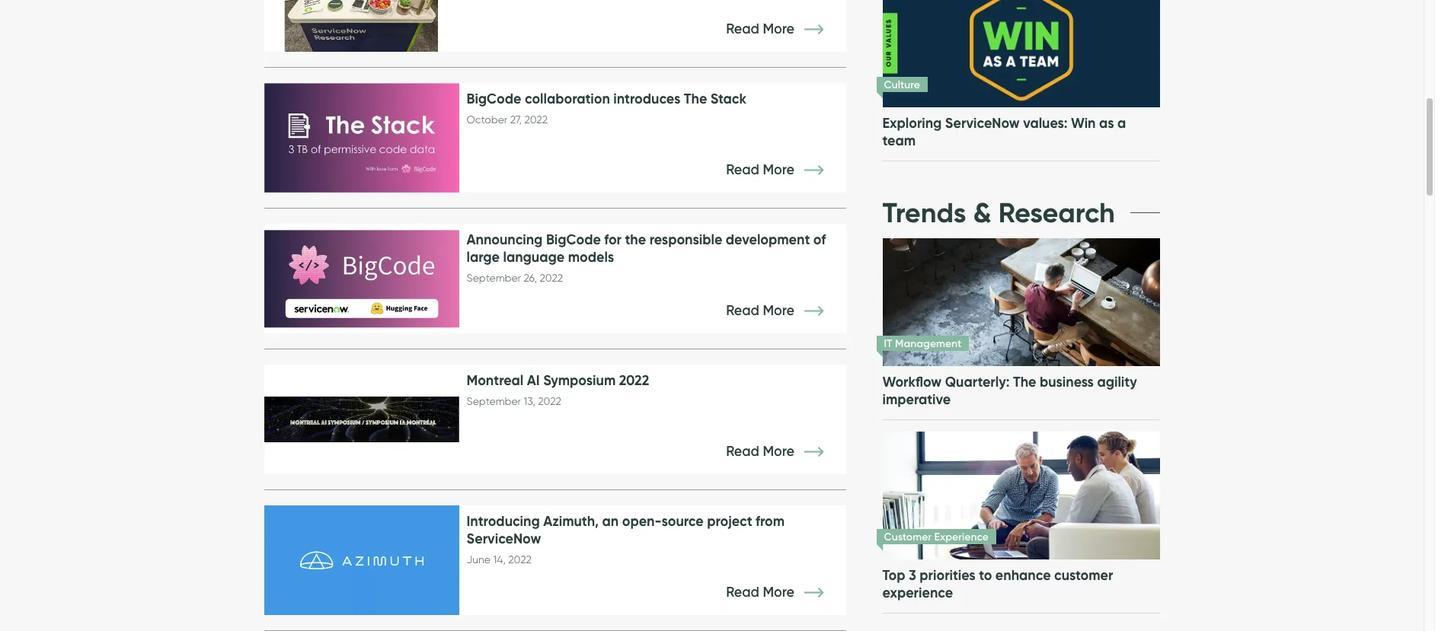 Task type: describe. For each thing, give the bounding box(es) containing it.
language
[[503, 249, 565, 266]]

the
[[625, 231, 646, 249]]

announcing
[[467, 231, 543, 249]]

bigcode collaboration introduces the stack october 27, 2022
[[467, 90, 747, 127]]

values:
[[1023, 114, 1068, 132]]

2022 right 13,
[[538, 396, 561, 409]]

experience
[[935, 531, 989, 544]]

research
[[999, 196, 1115, 230]]

enhance
[[996, 567, 1051, 585]]

more for announcing bigcode for the responsible development of large language models
[[763, 303, 795, 319]]

our values: win as a team image
[[880, 0, 1163, 123]]

azimuth,
[[543, 513, 599, 531]]

montreal
[[467, 372, 524, 390]]

introducing azimuth, an open-source project from servicenow june 14, 2022
[[467, 513, 785, 567]]

3
[[909, 567, 917, 585]]

the inside workflow quarterly: the business agility imperative
[[1013, 374, 1037, 391]]

september inside montreal ai symposium 2022 september 13, 2022
[[467, 396, 521, 409]]

open-source azimuth logo image
[[264, 506, 459, 616]]

september inside announcing bigcode for the responsible development of large language models september 26, 2022
[[467, 272, 521, 285]]

workflow
[[883, 374, 942, 391]]

read more for announcing bigcode for the responsible development of large language models
[[726, 303, 798, 319]]

it management
[[884, 337, 962, 351]]

exploring servicenow values: win as a team
[[883, 114, 1126, 149]]

the stack, 3tb of permissive code data, with love from bigcode image
[[264, 83, 459, 193]]

2022 right symposium
[[619, 372, 649, 390]]

more for introducing azimuth, an open-source project from servicenow
[[763, 585, 795, 601]]

it
[[884, 337, 893, 351]]

1 read more link from the top
[[726, 21, 846, 38]]

1 read more from the top
[[726, 21, 798, 38]]

montreal ai symposium/symposium ia montreal image
[[264, 365, 459, 475]]

imperative
[[883, 391, 951, 409]]

announcing bigcode for the responsible development of large language models september 26, 2022
[[467, 231, 826, 285]]

from
[[756, 513, 785, 531]]

june
[[467, 554, 491, 567]]

stack
[[711, 90, 747, 108]]

culture
[[884, 77, 920, 91]]

workflow quarterly: the business agility imperative
[[883, 374, 1137, 409]]

14,
[[493, 554, 506, 567]]

business
[[1040, 374, 1094, 391]]

read for bigcode collaboration introduces the stack
[[726, 162, 760, 178]]

development
[[726, 231, 810, 249]]

source
[[662, 513, 704, 531]]

read more link for announcing bigcode for the responsible development of large language models
[[726, 303, 846, 319]]

a
[[1118, 114, 1126, 132]]

read for announcing bigcode for the responsible development of large language models
[[726, 303, 760, 319]]

1 read from the top
[[726, 21, 760, 38]]

27,
[[510, 114, 522, 127]]



Task type: locate. For each thing, give the bounding box(es) containing it.
read for montreal ai symposium 2022
[[726, 444, 760, 460]]

1 vertical spatial the
[[1013, 374, 1037, 391]]

september down large
[[467, 272, 521, 285]]

1 horizontal spatial bigcode
[[546, 231, 601, 249]]

0 horizontal spatial servicenow
[[467, 531, 541, 548]]

4 more from the top
[[763, 444, 795, 460]]

servicenow inside introducing azimuth, an open-source project from servicenow june 14, 2022
[[467, 531, 541, 548]]

the left stack
[[684, 90, 707, 108]]

13,
[[524, 396, 535, 409]]

read more link for bigcode collaboration introduces the stack
[[726, 162, 846, 178]]

0 vertical spatial bigcode
[[467, 90, 522, 108]]

symposium
[[543, 372, 616, 390]]

4 read more link from the top
[[726, 444, 846, 460]]

as
[[1100, 114, 1114, 132]]

read more link
[[726, 21, 846, 38], [726, 162, 846, 178], [726, 303, 846, 319], [726, 444, 846, 460], [726, 585, 846, 601]]

2022 right 27,
[[525, 114, 548, 127]]

customer experience
[[884, 531, 989, 544]]

experience
[[883, 585, 953, 602]]

bigcode inside the bigcode collaboration introduces the stack october 27, 2022
[[467, 90, 522, 108]]

large
[[467, 249, 500, 266]]

1 vertical spatial servicenow
[[467, 531, 541, 548]]

an
[[602, 513, 619, 531]]

read more for montreal ai symposium 2022
[[726, 444, 798, 460]]

1 more from the top
[[763, 21, 795, 38]]

bigcode up october
[[467, 90, 522, 108]]

2022 right 14,
[[508, 554, 532, 567]]

5 read more link from the top
[[726, 585, 846, 601]]

2 read from the top
[[726, 162, 760, 178]]

2 read more link from the top
[[726, 162, 846, 178]]

1 september from the top
[[467, 272, 521, 285]]

4 read more from the top
[[726, 444, 798, 460]]

servicenow inside exploring servicenow values: win as a team
[[946, 114, 1020, 132]]

26,
[[524, 272, 537, 285]]

quarterly:
[[945, 374, 1010, 391]]

collaboration
[[525, 90, 610, 108]]

0 vertical spatial the
[[684, 90, 707, 108]]

read down development
[[726, 303, 760, 319]]

top 3 priorities to enhance customer experience
[[883, 567, 1114, 602]]

introducing
[[467, 513, 540, 531]]

2 more from the top
[[763, 162, 795, 178]]

project
[[707, 513, 753, 531]]

read for introducing azimuth, an open-source project from servicenow
[[726, 585, 760, 601]]

how the pandemic has affected business agility image
[[880, 224, 1163, 382]]

customer
[[884, 531, 932, 544]]

agility
[[1098, 374, 1137, 391]]

2022 inside introducing azimuth, an open-source project from servicenow june 14, 2022
[[508, 554, 532, 567]]

2022
[[525, 114, 548, 127], [540, 272, 563, 285], [619, 372, 649, 390], [538, 396, 561, 409], [508, 554, 532, 567]]

2022 right 26,
[[540, 272, 563, 285]]

servicenow research booth at neurips 2022 image
[[264, 0, 459, 52]]

1 horizontal spatial servicenow
[[946, 114, 1020, 132]]

read more link for montreal ai symposium 2022
[[726, 444, 846, 460]]

more
[[763, 21, 795, 38], [763, 162, 795, 178], [763, 303, 795, 319], [763, 444, 795, 460], [763, 585, 795, 601]]

read more link for introducing azimuth, an open-source project from servicenow
[[726, 585, 846, 601]]

0 horizontal spatial bigcode
[[467, 90, 522, 108]]

1 horizontal spatial the
[[1013, 374, 1037, 391]]

1 vertical spatial bigcode
[[546, 231, 601, 249]]

5 more from the top
[[763, 585, 795, 601]]

trends
[[883, 196, 967, 230]]

read more for introducing azimuth, an open-source project from servicenow
[[726, 585, 798, 601]]

priorities
[[920, 567, 976, 585]]

2 read more from the top
[[726, 162, 798, 178]]

5 read from the top
[[726, 585, 760, 601]]

responsible
[[650, 231, 723, 249]]

0 vertical spatial servicenow
[[946, 114, 1020, 132]]

win
[[1071, 114, 1096, 132]]

top
[[883, 567, 906, 585]]

read
[[726, 21, 760, 38], [726, 162, 760, 178], [726, 303, 760, 319], [726, 444, 760, 460], [726, 585, 760, 601]]

servicenow up 14,
[[467, 531, 541, 548]]

management
[[895, 337, 962, 351]]

&
[[973, 196, 992, 230]]

customer
[[1055, 567, 1114, 585]]

3 read more from the top
[[726, 303, 798, 319]]

trends & research
[[883, 196, 1115, 230]]

2022 inside the bigcode collaboration introduces the stack october 27, 2022
[[525, 114, 548, 127]]

servicenow
[[946, 114, 1020, 132], [467, 531, 541, 548]]

read up project
[[726, 444, 760, 460]]

2022 inside announcing bigcode for the responsible development of large language models september 26, 2022
[[540, 272, 563, 285]]

enhance customer experience. image
[[880, 417, 1163, 576]]

the inside the bigcode collaboration introduces the stack october 27, 2022
[[684, 90, 707, 108]]

the
[[684, 90, 707, 108], [1013, 374, 1037, 391]]

team
[[883, 132, 916, 149]]

exploring
[[883, 114, 942, 132]]

to
[[979, 567, 992, 585]]

0 horizontal spatial the
[[684, 90, 707, 108]]

read more for bigcode collaboration introduces the stack
[[726, 162, 798, 178]]

5 read more from the top
[[726, 585, 798, 601]]

models
[[568, 249, 614, 266]]

more for bigcode collaboration introduces the stack
[[763, 162, 795, 178]]

montreal ai symposium 2022 september 13, 2022
[[467, 372, 649, 409]]

bigcode by servicenow research and hugging face image
[[264, 231, 459, 328]]

bigcode
[[467, 90, 522, 108], [546, 231, 601, 249]]

read down project
[[726, 585, 760, 601]]

3 more from the top
[[763, 303, 795, 319]]

bigcode inside announcing bigcode for the responsible development of large language models september 26, 2022
[[546, 231, 601, 249]]

read down stack
[[726, 162, 760, 178]]

2 september from the top
[[467, 396, 521, 409]]

servicenow left values:
[[946, 114, 1020, 132]]

read up stack
[[726, 21, 760, 38]]

october
[[467, 114, 508, 127]]

ai
[[527, 372, 540, 390]]

the left business
[[1013, 374, 1037, 391]]

1 vertical spatial september
[[467, 396, 521, 409]]

read more
[[726, 21, 798, 38], [726, 162, 798, 178], [726, 303, 798, 319], [726, 444, 798, 460], [726, 585, 798, 601]]

of
[[814, 231, 826, 249]]

3 read more link from the top
[[726, 303, 846, 319]]

0 vertical spatial september
[[467, 272, 521, 285]]

4 read from the top
[[726, 444, 760, 460]]

open-
[[622, 513, 662, 531]]

bigcode left for
[[546, 231, 601, 249]]

september
[[467, 272, 521, 285], [467, 396, 521, 409]]

for
[[605, 231, 622, 249]]

more for montreal ai symposium 2022
[[763, 444, 795, 460]]

3 read from the top
[[726, 303, 760, 319]]

september down montreal
[[467, 396, 521, 409]]

introduces
[[614, 90, 681, 108]]



Task type: vqa. For each thing, say whether or not it's contained in the screenshot.
Imperative
yes



